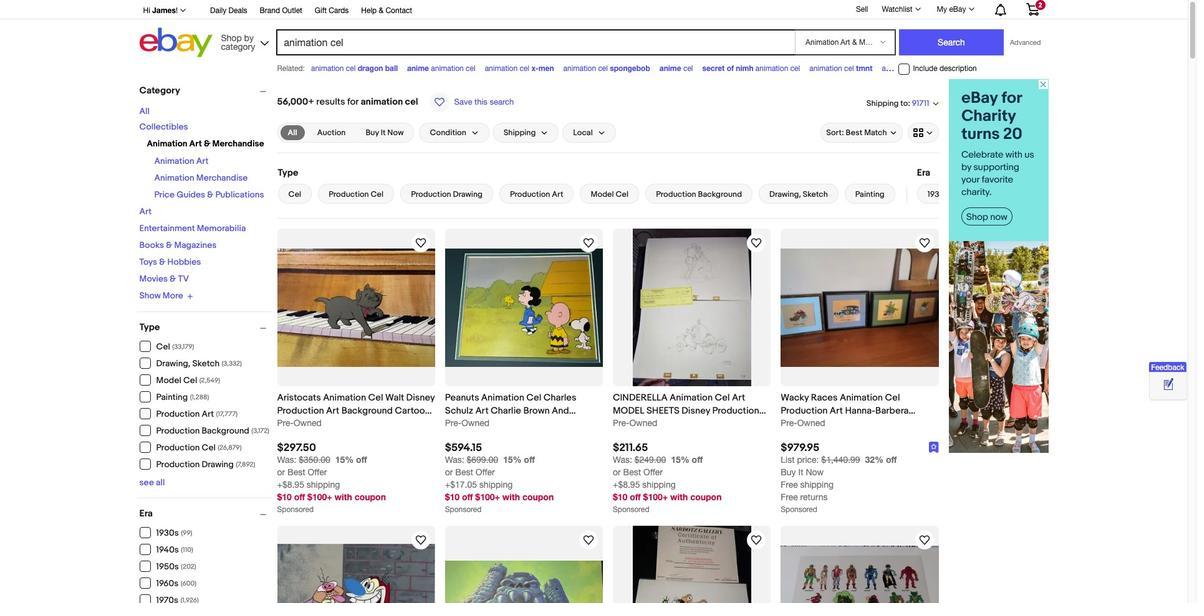 Task type: describe. For each thing, give the bounding box(es) containing it.
category button
[[139, 85, 272, 97]]

painting for painting (1,288)
[[156, 392, 188, 403]]

1 horizontal spatial type
[[278, 167, 298, 179]]

+
[[308, 96, 314, 108]]

cel for anime cel
[[683, 64, 693, 73]]

production art link
[[499, 184, 574, 204]]

sketch for drawing, sketch (3,332)
[[192, 359, 220, 369]]

cel (33,179)
[[156, 342, 194, 352]]

anime for anime cel
[[659, 64, 681, 73]]

aaahh!!! real monsters animation cel cartoons nickelodeon limited edition i5 image
[[633, 526, 751, 604]]

anime
[[277, 419, 304, 430]]

help & contact link
[[361, 4, 412, 18]]

(2,549)
[[199, 377, 220, 385]]

show
[[139, 291, 161, 301]]

cel inside the wacky races animation cel production art hanna-barbera vintage cartoons 1960's x
[[885, 392, 900, 404]]

this
[[475, 97, 487, 107]]

or for $297.50
[[277, 468, 285, 478]]

production for production background
[[656, 190, 696, 200]]

price guides & publications link
[[154, 190, 264, 200]]

1940s
[[156, 545, 179, 556]]

auction link
[[310, 125, 353, 140]]

books
[[139, 240, 164, 251]]

to
[[901, 98, 908, 108]]

merchandise for animation
[[196, 173, 248, 183]]

watch cinderella animation cel art model sheets disney production art bill walsh i11 image
[[749, 236, 764, 251]]

1930s inside "era 1930s"
[[928, 190, 948, 200]]

production background
[[656, 190, 742, 200]]

i12 inside aristocats animation cel walt disney production art background cartoon anime i12
[[306, 419, 317, 430]]

56,000 + results for animation cel
[[277, 96, 418, 108]]

owned for $211.65
[[629, 419, 657, 428]]

cinderella animation cel art model sheets disney production art bill walsh i11 image
[[633, 229, 751, 387]]

$100+ for $594.15
[[475, 492, 500, 503]]

animation inside the animation cel spongebob
[[563, 64, 596, 73]]

wacky races animation cel production art hanna-barbera vintage cartoons 1960's x heading
[[781, 392, 916, 430]]

drawing, for drawing, sketch (3,332)
[[156, 359, 190, 369]]

aristocats
[[277, 392, 321, 404]]

(17,777)
[[216, 410, 238, 418]]

$594.15 was: $699.00 15% off or best offer +$17.05 shipping $10 off $100+ with coupon
[[445, 442, 554, 503]]

local
[[573, 128, 593, 138]]

era for era
[[139, 508, 153, 520]]

related:
[[277, 64, 305, 73]]

movies & tv link
[[139, 274, 189, 284]]

animation right for on the left top
[[361, 96, 403, 108]]

owned for $594.15
[[461, 419, 489, 428]]

cards
[[329, 6, 349, 15]]

(99)
[[181, 529, 192, 537]]

advertisement region
[[949, 79, 1048, 453]]

description
[[940, 64, 977, 73]]

production art
[[510, 190, 563, 200]]

or for $211.65
[[613, 468, 621, 478]]

0 vertical spatial all link
[[139, 106, 150, 117]]

pre- for $297.50
[[277, 419, 294, 428]]

condition button
[[419, 123, 489, 143]]

cel for animation cel tmnt
[[844, 64, 854, 73]]

All selected text field
[[288, 127, 297, 138]]

list price: $1,440.99 32% off buy it now free shipping free returns
[[781, 455, 897, 503]]

spongebob
[[610, 64, 650, 73]]

magazines
[[174, 240, 217, 251]]

guides
[[177, 190, 205, 200]]

books & magazines link
[[139, 240, 217, 251]]

none submit inside shop by category 'banner'
[[899, 29, 1004, 55]]

merchandise for &
[[212, 138, 264, 149]]

15% for $211.65
[[671, 455, 689, 465]]

era for era 1930s
[[917, 167, 930, 179]]

none text field containing list price:
[[781, 455, 860, 465]]

art inside animation art animation merchandise price guides & publications
[[196, 156, 209, 166]]

listing options selector. gallery view selected. image
[[913, 128, 933, 138]]

coupon for $297.50
[[355, 492, 386, 503]]

best for $297.50
[[287, 468, 305, 478]]

condition
[[430, 128, 466, 138]]

0 vertical spatial buy
[[366, 128, 379, 138]]

secret of nimh animation cel
[[702, 64, 800, 73]]

account navigation
[[136, 0, 1048, 19]]

off right the $249.00
[[692, 455, 703, 465]]

drawing, for drawing, sketch
[[769, 190, 801, 200]]

animation inside animation cel tmnt
[[809, 64, 842, 73]]

watch he-man animation cel background castle grayskull vintage cartoons  she-ra r image
[[581, 533, 596, 548]]

cartoons
[[816, 419, 856, 430]]

shipping inside list price: $1,440.99 32% off buy it now free shipping free returns
[[800, 480, 834, 490]]

$10 for $211.65
[[613, 492, 627, 503]]

disney inside cinderella animation cel art model sheets disney production art bill walsh i11
[[682, 405, 710, 417]]

animation down the collectibles link
[[147, 138, 187, 149]]

shipping for $594.15
[[479, 480, 513, 490]]

nimh
[[736, 64, 753, 73]]

animation art animation merchandise price guides & publications
[[154, 156, 264, 200]]

(1,288)
[[190, 393, 209, 402]]

sort: best match button
[[821, 123, 902, 143]]

save this search button
[[426, 92, 518, 113]]

1 free from the top
[[781, 480, 798, 490]]

shipping for $297.50
[[307, 480, 340, 490]]

cel inside main content
[[405, 96, 418, 108]]

1950s
[[156, 562, 179, 572]]

aristocats animation cel walt disney production art background cartoon anime i12 link
[[277, 392, 435, 430]]

brand outlet
[[260, 6, 302, 15]]

cartoon
[[395, 405, 430, 417]]

coupon for $594.15
[[522, 492, 554, 503]]

best for $594.15
[[455, 468, 473, 478]]

animation inside animation cel ghibli
[[882, 64, 915, 73]]

(33,179)
[[172, 343, 194, 351]]

drawing for production drawing (7,892)
[[202, 460, 234, 470]]

he-man animation cel art filmation motu publicity concept she-ra vintage f1 image
[[781, 546, 939, 604]]

save this search
[[454, 97, 514, 107]]

ghibli
[[928, 64, 948, 73]]

buy inside list price: $1,440.99 32% off buy it now free shipping free returns
[[781, 468, 796, 478]]

15% for $297.50
[[335, 455, 354, 465]]

local button
[[563, 123, 616, 143]]

0 vertical spatial now
[[387, 128, 404, 138]]

1950s (202)
[[156, 562, 196, 572]]

off right $699.00
[[524, 455, 535, 465]]

pre-owned for $594.15
[[445, 419, 489, 428]]

model cel (2,549)
[[156, 375, 220, 386]]

best for $211.65
[[623, 468, 641, 478]]

advanced
[[1010, 39, 1041, 46]]

& inside animation art animation merchandise price guides & publications
[[207, 190, 214, 200]]

cel inside peanuts animation cel charles schulz art charlie brown and snoopy background i12
[[526, 392, 541, 404]]

cel inside secret of nimh animation cel
[[790, 64, 800, 73]]

i12 inside peanuts animation cel charles schulz art charlie brown and snoopy background i12
[[533, 419, 543, 430]]

background inside peanuts animation cel charles schulz art charlie brown and snoopy background i12
[[479, 419, 530, 430]]

secret
[[702, 64, 725, 73]]

offer for $297.50
[[308, 468, 327, 478]]

vintage
[[781, 419, 814, 430]]

offer for $594.15
[[476, 468, 495, 478]]

wacky races animation cel production art hanna-barbera vintage cartoons 1960's x
[[781, 392, 909, 430]]

outlet
[[282, 6, 302, 15]]

animation inside anime animation cel
[[431, 64, 464, 73]]

cel inside aristocats animation cel walt disney production art background cartoon anime i12
[[368, 392, 383, 404]]

was: for $297.50
[[277, 455, 296, 465]]

he-man animation cel background castle grayskull vintage cartoons  she-ra r image
[[445, 561, 603, 604]]

price
[[154, 190, 175, 200]]

animation art & merchandise
[[147, 138, 264, 149]]

background inside aristocats animation cel walt disney production art background cartoon anime i12
[[341, 405, 393, 417]]

2 free from the top
[[781, 493, 798, 503]]

see all
[[139, 477, 165, 488]]

4 pre- from the left
[[781, 419, 797, 428]]

match
[[864, 128, 887, 138]]

watch wacky races animation cel production art hanna-barbera vintage cartoons 1960's x image
[[917, 236, 932, 251]]

shipping for shipping to : 91711
[[867, 98, 899, 108]]

watch aaahh!!! real monsters animation cel cartoons nickelodeon limited edition i5 image
[[749, 533, 764, 548]]

1 horizontal spatial all link
[[280, 125, 305, 140]]

snoopy
[[445, 419, 477, 430]]

model cel link
[[580, 184, 639, 204]]

4 owned from the left
[[797, 419, 825, 428]]

best inside "dropdown button"
[[846, 128, 862, 138]]

memorabilia
[[197, 223, 246, 234]]

$211.65 was: $249.00 15% off or best offer +$8.95 shipping $10 off $100+ with coupon
[[613, 442, 722, 503]]

production for production background (3,172)
[[156, 426, 200, 436]]

0 horizontal spatial all
[[139, 106, 150, 117]]

cinderella animation cel art model sheets disney production art bill walsh i11 link
[[613, 392, 771, 430]]

production cel (26,879)
[[156, 443, 242, 453]]

my ebay link
[[930, 2, 980, 17]]

wacky races animation cel production art hanna-barbera vintage cartoons 1960's x image
[[781, 249, 939, 367]]

painting for painting
[[855, 190, 885, 200]]

category
[[139, 85, 180, 97]]

animation merchandise link
[[154, 173, 248, 183]]

$699.00
[[467, 455, 498, 465]]

drawing, sketch (3,332)
[[156, 359, 242, 369]]

production inside cinderella animation cel art model sheets disney production art bill walsh i11
[[712, 405, 759, 417]]

shop by category button
[[215, 28, 272, 55]]

art inside peanuts animation cel charles schulz art charlie brown and snoopy background i12
[[475, 405, 489, 417]]

model for model cel
[[591, 190, 614, 200]]

aristocats animation cel walt disney production art background cartoon anime i12 image
[[277, 249, 435, 367]]

buy it now
[[366, 128, 404, 138]]

& right toys
[[159, 257, 166, 267]]

off right $350.00
[[356, 455, 367, 465]]

sort:
[[826, 128, 844, 138]]

save
[[454, 97, 472, 107]]

+$8.95 for $297.50
[[277, 480, 304, 490]]

peanuts
[[445, 392, 479, 404]]

model for model cel (2,549)
[[156, 375, 181, 386]]

shop by category
[[221, 33, 255, 51]]

shipping for $211.65
[[642, 480, 676, 490]]

watch he-man animation cel art filmation motu publicity concept she-ra vintage f1 image
[[917, 533, 932, 548]]



Task type: locate. For each thing, give the bounding box(es) containing it.
buy down 56,000 + results for animation cel
[[366, 128, 379, 138]]

!
[[176, 6, 178, 15]]

with for $297.50
[[335, 492, 352, 503]]

shipping for shipping
[[504, 128, 536, 138]]

daily deals link
[[210, 4, 247, 18]]

0 horizontal spatial sketch
[[192, 359, 220, 369]]

1 horizontal spatial all
[[288, 128, 297, 138]]

x
[[886, 419, 892, 430]]

$100+ inside $594.15 was: $699.00 15% off or best offer +$17.05 shipping $10 off $100+ with coupon
[[475, 492, 500, 503]]

3 owned from the left
[[629, 419, 657, 428]]

coupon inside $297.50 was: $350.00 15% off or best offer +$8.95 shipping $10 off $100+ with coupon
[[355, 492, 386, 503]]

feedback
[[1151, 363, 1184, 372]]

it
[[381, 128, 386, 138], [798, 468, 803, 478]]

0 vertical spatial type
[[278, 167, 298, 179]]

i12 right anime
[[306, 419, 317, 430]]

$10 down $211.65
[[613, 492, 627, 503]]

1 vertical spatial all link
[[280, 125, 305, 140]]

$100+ inside $297.50 was: $350.00 15% off or best offer +$8.95 shipping $10 off $100+ with coupon
[[307, 492, 332, 503]]

$100+ for $297.50
[[307, 492, 332, 503]]

or inside $297.50 was: $350.00 15% off or best offer +$8.95 shipping $10 off $100+ with coupon
[[277, 468, 285, 478]]

& inside help & contact link
[[379, 6, 384, 15]]

shipping down $350.00
[[307, 480, 340, 490]]

or up +$17.05
[[445, 468, 453, 478]]

ball
[[385, 64, 398, 73]]

drawing, inside 'drawing, sketch' link
[[769, 190, 801, 200]]

animation inside secret of nimh animation cel
[[756, 64, 788, 73]]

2 owned from the left
[[461, 419, 489, 428]]

production for production cel (26,879)
[[156, 443, 200, 453]]

2 horizontal spatial was:
[[613, 455, 632, 465]]

best inside $594.15 was: $699.00 15% off or best offer +$17.05 shipping $10 off $100+ with coupon
[[455, 468, 473, 478]]

men
[[538, 64, 554, 73]]

0 horizontal spatial drawing
[[202, 460, 234, 470]]

1 vertical spatial drawing
[[202, 460, 234, 470]]

$10 inside $594.15 was: $699.00 15% off or best offer +$17.05 shipping $10 off $100+ with coupon
[[445, 492, 460, 503]]

15% inside $594.15 was: $699.00 15% off or best offer +$17.05 shipping $10 off $100+ with coupon
[[503, 455, 522, 465]]

0 horizontal spatial coupon
[[355, 492, 386, 503]]

1 15% from the left
[[335, 455, 354, 465]]

watch peanuts animation cel charles schulz art charlie brown and snoopy background i12 image
[[581, 236, 596, 251]]

animation cel spongebob
[[563, 64, 650, 73]]

+$8.95 inside $297.50 was: $350.00 15% off or best offer +$8.95 shipping $10 off $100+ with coupon
[[277, 480, 304, 490]]

1 horizontal spatial drawing
[[453, 190, 483, 200]]

animation up animation merchandise link
[[154, 156, 194, 166]]

$10 down +$17.05
[[445, 492, 460, 503]]

was: down $211.65
[[613, 455, 632, 465]]

help & contact
[[361, 6, 412, 15]]

art
[[189, 138, 202, 149], [196, 156, 209, 166], [552, 190, 563, 200], [139, 206, 152, 217], [732, 392, 745, 404], [326, 405, 339, 417], [475, 405, 489, 417], [830, 405, 843, 417], [202, 409, 214, 420], [613, 419, 626, 430]]

it down 56,000 + results for animation cel
[[381, 128, 386, 138]]

1 was: from the left
[[277, 455, 296, 465]]

1 horizontal spatial shipping
[[867, 98, 899, 108]]

0 horizontal spatial model
[[156, 375, 181, 386]]

art inside aristocats animation cel walt disney production art background cartoon anime i12
[[326, 405, 339, 417]]

drawing, sketch link
[[759, 184, 838, 204]]

cel for animation cel ghibli
[[917, 64, 926, 73]]

brown
[[523, 405, 550, 417]]

cel left secret
[[683, 64, 693, 73]]

sketch left painting link
[[803, 190, 828, 200]]

$1,440.99
[[821, 455, 860, 465]]

$100+ down +$17.05
[[475, 492, 500, 503]]

shipping button
[[493, 123, 559, 143]]

1 pre-owned from the left
[[277, 419, 322, 428]]

gift
[[315, 6, 327, 15]]

sell
[[856, 5, 868, 13]]

1 horizontal spatial it
[[798, 468, 803, 478]]

$100+ for $211.65
[[643, 492, 668, 503]]

0 vertical spatial all
[[139, 106, 150, 117]]

i12
[[306, 419, 317, 430], [533, 419, 543, 430]]

pre- down model
[[613, 419, 629, 428]]

owned up $979.95
[[797, 419, 825, 428]]

era inside "era 1930s"
[[917, 167, 930, 179]]

toys
[[139, 257, 157, 267]]

was: down "$297.50"
[[277, 455, 296, 465]]

type down show on the top left
[[139, 321, 160, 333]]

3 pre-owned from the left
[[613, 419, 657, 428]]

brand outlet link
[[260, 4, 302, 18]]

cel left dragon
[[346, 64, 356, 73]]

now
[[387, 128, 404, 138], [806, 468, 824, 478]]

shipping inside the "$211.65 was: $249.00 15% off or best offer +$8.95 shipping $10 off $100+ with coupon"
[[642, 480, 676, 490]]

pre- for $594.15
[[445, 419, 462, 428]]

offer
[[308, 468, 327, 478], [476, 468, 495, 478], [643, 468, 663, 478]]

animation right aristocats
[[323, 392, 366, 404]]

2 link
[[1018, 0, 1047, 18]]

cel inside anime animation cel
[[466, 64, 476, 73]]

2 pre-owned from the left
[[445, 419, 489, 428]]

None text field
[[277, 455, 330, 465], [445, 455, 498, 465], [613, 455, 666, 465], [277, 455, 330, 465], [445, 455, 498, 465], [613, 455, 666, 465]]

it inside list price: $1,440.99 32% off buy it now free shipping free returns
[[798, 468, 803, 478]]

model inside model cel link
[[591, 190, 614, 200]]

cel for animation cel spongebob
[[598, 64, 608, 73]]

0 vertical spatial shipping
[[867, 98, 899, 108]]

1 owned from the left
[[294, 419, 322, 428]]

off
[[356, 455, 367, 465], [524, 455, 535, 465], [692, 455, 703, 465], [886, 455, 897, 465], [294, 492, 305, 503], [462, 492, 473, 503], [630, 492, 641, 503]]

2 horizontal spatial 15%
[[671, 455, 689, 465]]

animation inside the wacky races animation cel production art hanna-barbera vintage cartoons 1960's x
[[840, 392, 883, 404]]

1 +$8.95 from the left
[[277, 480, 304, 490]]

3 with from the left
[[670, 492, 688, 503]]

15% inside the "$211.65 was: $249.00 15% off or best offer +$8.95 shipping $10 off $100+ with coupon"
[[671, 455, 689, 465]]

offer for $211.65
[[643, 468, 663, 478]]

4 pre-owned from the left
[[781, 419, 825, 428]]

0 vertical spatial drawing,
[[769, 190, 801, 200]]

animation inside cinderella animation cel art model sheets disney production art bill walsh i11
[[670, 392, 713, 404]]

anime right spongebob
[[659, 64, 681, 73]]

merchandise inside animation art animation merchandise price guides & publications
[[196, 173, 248, 183]]

1 horizontal spatial model
[[591, 190, 614, 200]]

1 with from the left
[[335, 492, 352, 503]]

1 horizontal spatial $10
[[445, 492, 460, 503]]

shipping down the $249.00
[[642, 480, 676, 490]]

buy down list
[[781, 468, 796, 478]]

1 vertical spatial model
[[156, 375, 181, 386]]

nickelodeon ren and stimpy animation art sericel cel all choked up image
[[277, 544, 435, 604]]

see
[[139, 477, 154, 488]]

1 horizontal spatial painting
[[855, 190, 885, 200]]

1 horizontal spatial era
[[917, 167, 930, 179]]

animation right men
[[563, 64, 596, 73]]

now left the condition
[[387, 128, 404, 138]]

1 horizontal spatial or
[[445, 468, 453, 478]]

2 +$8.95 from the left
[[613, 480, 640, 490]]

& up the 'toys & hobbies' link
[[166, 240, 172, 251]]

all link down 56,000
[[280, 125, 305, 140]]

15% for $594.15
[[503, 455, 522, 465]]

animation down animation art link
[[154, 173, 194, 183]]

0 vertical spatial it
[[381, 128, 386, 138]]

production for production art
[[510, 190, 550, 200]]

production inside 'link'
[[329, 190, 369, 200]]

animation up save
[[431, 64, 464, 73]]

1 horizontal spatial buy
[[781, 468, 796, 478]]

0 horizontal spatial +$8.95
[[277, 480, 304, 490]]

1 horizontal spatial 15%
[[503, 455, 522, 465]]

best right sort:
[[846, 128, 862, 138]]

offer inside the "$211.65 was: $249.00 15% off or best offer +$8.95 shipping $10 off $100+ with coupon"
[[643, 468, 663, 478]]

15% right the $249.00
[[671, 455, 689, 465]]

deals
[[229, 6, 247, 15]]

1 vertical spatial sketch
[[192, 359, 220, 369]]

$10 inside the "$211.65 was: $249.00 15% off or best offer +$8.95 shipping $10 off $100+ with coupon"
[[613, 492, 627, 503]]

shipping inside $594.15 was: $699.00 15% off or best offer +$17.05 shipping $10 off $100+ with coupon
[[479, 480, 513, 490]]

schulz
[[445, 405, 473, 417]]

painting link
[[845, 184, 895, 204]]

all down 56,000
[[288, 128, 297, 138]]

0 vertical spatial disney
[[406, 392, 435, 404]]

2 anime from the left
[[659, 64, 681, 73]]

best down $350.00
[[287, 468, 305, 478]]

3 shipping from the left
[[642, 480, 676, 490]]

best up +$17.05
[[455, 468, 473, 478]]

$100+ down the $249.00
[[643, 492, 668, 503]]

1 horizontal spatial $100+
[[475, 492, 500, 503]]

1 vertical spatial free
[[781, 493, 798, 503]]

cel left spongebob
[[598, 64, 608, 73]]

art inside art entertainment memorabilia books & magazines toys & hobbies movies & tv
[[139, 206, 152, 217]]

offer down the $249.00
[[643, 468, 663, 478]]

2 coupon from the left
[[522, 492, 554, 503]]

off down the $249.00
[[630, 492, 641, 503]]

type
[[278, 167, 298, 179], [139, 321, 160, 333]]

watch aristocats animation cel walt disney production art background cartoon anime i12 image
[[413, 236, 428, 251]]

2 horizontal spatial coupon
[[690, 492, 722, 503]]

1 vertical spatial drawing,
[[156, 359, 190, 369]]

model up watch peanuts animation cel charles schulz art charlie brown and snoopy background i12 image
[[591, 190, 614, 200]]

2 or from the left
[[445, 468, 453, 478]]

3 or from the left
[[613, 468, 621, 478]]

3 15% from the left
[[671, 455, 689, 465]]

None text field
[[781, 455, 860, 465]]

& left tv
[[170, 274, 176, 284]]

owned for $297.50
[[294, 419, 322, 428]]

cel for animation cel dragon ball
[[346, 64, 356, 73]]

wacky
[[781, 392, 809, 404]]

0 vertical spatial free
[[781, 480, 798, 490]]

15%
[[335, 455, 354, 465], [503, 455, 522, 465], [671, 455, 689, 465]]

1 vertical spatial type
[[139, 321, 160, 333]]

offer down $699.00
[[476, 468, 495, 478]]

1 vertical spatial era
[[139, 508, 153, 520]]

cel inside anime cel
[[683, 64, 693, 73]]

peanuts animation cel charles schulz art charlie brown and snoopy background i12 image
[[445, 249, 603, 367]]

$979.95
[[781, 442, 819, 455]]

$10 inside $297.50 was: $350.00 15% off or best offer +$8.95 shipping $10 off $100+ with coupon
[[277, 492, 292, 503]]

0 horizontal spatial drawing,
[[156, 359, 190, 369]]

painting
[[855, 190, 885, 200], [156, 392, 188, 403]]

cel inside animation cel tmnt
[[844, 64, 854, 73]]

1 horizontal spatial offer
[[476, 468, 495, 478]]

with inside the "$211.65 was: $249.00 15% off or best offer +$8.95 shipping $10 off $100+ with coupon"
[[670, 492, 688, 503]]

animation right 'tmnt'
[[882, 64, 915, 73]]

main content
[[272, 79, 960, 604]]

production for production drawing (7,892)
[[156, 460, 200, 470]]

cel inside cinderella animation cel art model sheets disney production art bill walsh i11
[[715, 392, 730, 404]]

pre-owned up "$297.50"
[[277, 419, 322, 428]]

animation left 'tmnt'
[[809, 64, 842, 73]]

painting down model cel (2,549)
[[156, 392, 188, 403]]

2 $10 from the left
[[445, 492, 460, 503]]

best down the $249.00
[[623, 468, 641, 478]]

disney inside aristocats animation cel walt disney production art background cartoon anime i12
[[406, 392, 435, 404]]

0 vertical spatial painting
[[855, 190, 885, 200]]

with inside $594.15 was: $699.00 15% off or best offer +$17.05 shipping $10 off $100+ with coupon
[[502, 492, 520, 503]]

sort: best match
[[826, 128, 887, 138]]

0 horizontal spatial disney
[[406, 392, 435, 404]]

disney up i11
[[682, 405, 710, 417]]

best inside $297.50 was: $350.00 15% off or best offer +$8.95 shipping $10 off $100+ with coupon
[[287, 468, 305, 478]]

0 horizontal spatial painting
[[156, 392, 188, 403]]

was: inside $594.15 was: $699.00 15% off or best offer +$17.05 shipping $10 off $100+ with coupon
[[445, 455, 464, 465]]

1 vertical spatial shipping
[[504, 128, 536, 138]]

1 vertical spatial disney
[[682, 405, 710, 417]]

& right help
[[379, 6, 384, 15]]

0 horizontal spatial 1930s
[[156, 528, 179, 539]]

pre-owned for $211.65
[[613, 419, 657, 428]]

2 offer from the left
[[476, 468, 495, 478]]

2 was: from the left
[[445, 455, 464, 465]]

0 horizontal spatial buy
[[366, 128, 379, 138]]

animation art link
[[154, 156, 209, 166]]

production drawing link
[[400, 184, 493, 204]]

0 vertical spatial era
[[917, 167, 930, 179]]

0 horizontal spatial was:
[[277, 455, 296, 465]]

type up cel link
[[278, 167, 298, 179]]

animation inside aristocats animation cel walt disney production art background cartoon anime i12
[[323, 392, 366, 404]]

cel inside 'link'
[[371, 190, 384, 200]]

model up painting (1,288)
[[156, 375, 181, 386]]

1 horizontal spatial with
[[502, 492, 520, 503]]

:
[[908, 98, 910, 108]]

daily
[[210, 6, 226, 15]]

3 offer from the left
[[643, 468, 663, 478]]

painting down match at the top right of page
[[855, 190, 885, 200]]

by
[[244, 33, 254, 43]]

production for production art (17,777)
[[156, 409, 200, 420]]

Search for anything text field
[[278, 31, 792, 54]]

shipping down search
[[504, 128, 536, 138]]

1 offer from the left
[[308, 468, 327, 478]]

2 shipping from the left
[[479, 480, 513, 490]]

& down animation merchandise link
[[207, 190, 214, 200]]

0 vertical spatial sketch
[[803, 190, 828, 200]]

1930s up watch wacky races animation cel production art hanna-barbera vintage cartoons 1960's x "image"
[[928, 190, 948, 200]]

animation right nimh
[[756, 64, 788, 73]]

0 vertical spatial model
[[591, 190, 614, 200]]

2 i12 from the left
[[533, 419, 543, 430]]

production for production drawing
[[411, 190, 451, 200]]

or for $594.15
[[445, 468, 453, 478]]

off down $350.00
[[294, 492, 305, 503]]

now down price:
[[806, 468, 824, 478]]

off right '32%'
[[886, 455, 897, 465]]

3 $100+ from the left
[[643, 492, 668, 503]]

+$8.95 for $211.65
[[613, 480, 640, 490]]

4 shipping from the left
[[800, 480, 834, 490]]

peanuts animation cel charles schulz art charlie brown and snoopy background i12
[[445, 392, 576, 430]]

help
[[361, 6, 377, 15]]

& up animation art link
[[204, 138, 210, 149]]

off down +$17.05
[[462, 492, 473, 503]]

owned down model
[[629, 419, 657, 428]]

0 horizontal spatial $100+
[[307, 492, 332, 503]]

(3,332)
[[222, 360, 242, 368]]

+$8.95 inside the "$211.65 was: $249.00 15% off or best offer +$8.95 shipping $10 off $100+ with coupon"
[[613, 480, 640, 490]]

cel for animation cel x-men
[[520, 64, 529, 73]]

merchandise up animation art animation merchandise price guides & publications
[[212, 138, 264, 149]]

1 horizontal spatial +$8.95
[[613, 480, 640, 490]]

production inside the wacky races animation cel production art hanna-barbera vintage cartoons 1960's x
[[781, 405, 828, 417]]

0 horizontal spatial with
[[335, 492, 352, 503]]

of
[[727, 64, 734, 73]]

anime for anime animation cel
[[407, 64, 429, 73]]

shipping inside shipping to : 91711
[[867, 98, 899, 108]]

cel left animation cel tmnt
[[790, 64, 800, 73]]

offer down $350.00
[[308, 468, 327, 478]]

all inside main content
[[288, 128, 297, 138]]

shipping up returns
[[800, 480, 834, 490]]

2 horizontal spatial $10
[[613, 492, 627, 503]]

3 pre- from the left
[[613, 419, 629, 428]]

32%
[[865, 455, 883, 465]]

0 horizontal spatial shipping
[[504, 128, 536, 138]]

drawing for production drawing
[[453, 190, 483, 200]]

animation inside "animation cel x-men"
[[485, 64, 518, 73]]

pre- for $211.65
[[613, 419, 629, 428]]

art inside the wacky races animation cel production art hanna-barbera vintage cartoons 1960's x
[[830, 405, 843, 417]]

0 horizontal spatial all link
[[139, 106, 150, 117]]

aristocats animation cel walt disney production art background cartoon anime i12 heading
[[277, 392, 435, 430]]

shipping
[[307, 480, 340, 490], [479, 480, 513, 490], [642, 480, 676, 490], [800, 480, 834, 490]]

coupon inside $594.15 was: $699.00 15% off or best offer +$17.05 shipping $10 off $100+ with coupon
[[522, 492, 554, 503]]

1 anime from the left
[[407, 64, 429, 73]]

$100+ down $350.00
[[307, 492, 332, 503]]

tmnt
[[856, 64, 872, 73]]

2 15% from the left
[[503, 455, 522, 465]]

buy it now link
[[358, 125, 411, 140]]

2 horizontal spatial with
[[670, 492, 688, 503]]

it down price:
[[798, 468, 803, 478]]

pre- down the "schulz"
[[445, 419, 462, 428]]

show more
[[139, 291, 183, 301]]

cel left ghibli in the top right of the page
[[917, 64, 926, 73]]

2 horizontal spatial or
[[613, 468, 621, 478]]

0 horizontal spatial type
[[139, 321, 160, 333]]

1 $100+ from the left
[[307, 492, 332, 503]]

$249.00
[[635, 455, 666, 465]]

hi
[[143, 6, 150, 15]]

sketch up (2,549) on the left bottom of the page
[[192, 359, 220, 369]]

more
[[163, 291, 183, 301]]

era up 1930s link
[[917, 167, 930, 179]]

1 $10 from the left
[[277, 492, 292, 503]]

2 horizontal spatial $100+
[[643, 492, 668, 503]]

peanuts animation cel charles schulz art charlie brown and snoopy background i12 link
[[445, 392, 603, 430]]

drawing, sketch
[[769, 190, 828, 200]]

pre- down the wacky
[[781, 419, 797, 428]]

15% right $699.00
[[503, 455, 522, 465]]

disney up cartoon
[[406, 392, 435, 404]]

$211.65
[[613, 442, 648, 455]]

offer inside $594.15 was: $699.00 15% off or best offer +$17.05 shipping $10 off $100+ with coupon
[[476, 468, 495, 478]]

2 horizontal spatial offer
[[643, 468, 663, 478]]

it inside buy it now link
[[381, 128, 386, 138]]

ebay
[[949, 5, 966, 14]]

0 vertical spatial merchandise
[[212, 138, 264, 149]]

shipping
[[867, 98, 899, 108], [504, 128, 536, 138]]

was: for $211.65
[[613, 455, 632, 465]]

animation up i11
[[670, 392, 713, 404]]

cel inside animation cel ghibli
[[917, 64, 926, 73]]

animation
[[147, 138, 187, 149], [154, 156, 194, 166], [154, 173, 194, 183], [323, 392, 366, 404], [481, 392, 524, 404], [670, 392, 713, 404], [840, 392, 883, 404]]

tv
[[178, 274, 189, 284]]

0 horizontal spatial now
[[387, 128, 404, 138]]

with inside $297.50 was: $350.00 15% off or best offer +$8.95 shipping $10 off $100+ with coupon
[[335, 492, 352, 503]]

1 vertical spatial all
[[288, 128, 297, 138]]

1 vertical spatial 1930s
[[156, 528, 179, 539]]

or down "$297.50"
[[277, 468, 285, 478]]

sketch for drawing, sketch
[[803, 190, 828, 200]]

15% right $350.00
[[335, 455, 354, 465]]

shipping down $699.00
[[479, 480, 513, 490]]

1 shipping from the left
[[307, 480, 340, 490]]

1 horizontal spatial 1930s
[[928, 190, 948, 200]]

with for $211.65
[[670, 492, 688, 503]]

toys & hobbies link
[[139, 257, 201, 267]]

coupon for $211.65
[[690, 492, 722, 503]]

pre-owned down model
[[613, 419, 657, 428]]

56,000
[[277, 96, 308, 108]]

1 horizontal spatial drawing,
[[769, 190, 801, 200]]

1 horizontal spatial sketch
[[803, 190, 828, 200]]

pre-owned for $297.50
[[277, 419, 322, 428]]

price:
[[797, 455, 819, 465]]

auction
[[317, 128, 346, 138]]

shipping left 'to'
[[867, 98, 899, 108]]

1 horizontal spatial i12
[[533, 419, 543, 430]]

0 horizontal spatial era
[[139, 508, 153, 520]]

$297.50
[[277, 442, 316, 455]]

shop by category banner
[[136, 0, 1048, 60]]

owned down aristocats
[[294, 419, 322, 428]]

best inside the "$211.65 was: $249.00 15% off or best offer +$8.95 shipping $10 off $100+ with coupon"
[[623, 468, 641, 478]]

cel inside animation cel dragon ball
[[346, 64, 356, 73]]

animation
[[311, 64, 344, 73], [431, 64, 464, 73], [485, 64, 518, 73], [563, 64, 596, 73], [756, 64, 788, 73], [809, 64, 842, 73], [882, 64, 915, 73], [361, 96, 403, 108]]

sketch
[[803, 190, 828, 200], [192, 359, 220, 369]]

coupon inside the "$211.65 was: $249.00 15% off or best offer +$8.95 shipping $10 off $100+ with coupon"
[[690, 492, 722, 503]]

$10 for $297.50
[[277, 492, 292, 503]]

was: for $594.15
[[445, 455, 464, 465]]

cel left 'tmnt'
[[844, 64, 854, 73]]

0 vertical spatial drawing
[[453, 190, 483, 200]]

1 vertical spatial it
[[798, 468, 803, 478]]

1930s up 1940s on the bottom of the page
[[156, 528, 179, 539]]

watch nickelodeon ren and stimpy animation art sericel cel all choked up image
[[413, 533, 428, 548]]

owned down the "schulz"
[[461, 419, 489, 428]]

cinderella animation cel art model sheets disney production art bill walsh i11 heading
[[613, 392, 766, 430]]

0 horizontal spatial $10
[[277, 492, 292, 503]]

animation inside peanuts animation cel charles schulz art charlie brown and snoopy background i12
[[481, 392, 524, 404]]

cel up save this search button
[[466, 64, 476, 73]]

1 pre- from the left
[[277, 419, 294, 428]]

1 i12 from the left
[[306, 419, 317, 430]]

publications
[[215, 190, 264, 200]]

pre-owned down the "schulz"
[[445, 419, 489, 428]]

1 vertical spatial merchandise
[[196, 173, 248, 183]]

(3,172)
[[251, 427, 269, 435]]

15% inside $297.50 was: $350.00 15% off or best offer +$8.95 shipping $10 off $100+ with coupon
[[335, 455, 354, 465]]

include description
[[913, 64, 977, 73]]

or inside the "$211.65 was: $249.00 15% off or best offer +$8.95 shipping $10 off $100+ with coupon"
[[613, 468, 621, 478]]

was: inside the "$211.65 was: $249.00 15% off or best offer +$8.95 shipping $10 off $100+ with coupon"
[[613, 455, 632, 465]]

all up collectibles
[[139, 106, 150, 117]]

was: inside $297.50 was: $350.00 15% off or best offer +$8.95 shipping $10 off $100+ with coupon
[[277, 455, 296, 465]]

1 horizontal spatial disney
[[682, 405, 710, 417]]

cel inside "animation cel x-men"
[[520, 64, 529, 73]]

i12 down the brown
[[533, 419, 543, 430]]

1930s (99)
[[156, 528, 192, 539]]

0 horizontal spatial or
[[277, 468, 285, 478]]

+$8.95 down the $249.00
[[613, 480, 640, 490]]

0 horizontal spatial anime
[[407, 64, 429, 73]]

gift cards link
[[315, 4, 349, 18]]

or down $211.65
[[613, 468, 621, 478]]

$100+ inside the "$211.65 was: $249.00 15% off or best offer +$8.95 shipping $10 off $100+ with coupon"
[[643, 492, 668, 503]]

off inside list price: $1,440.99 32% off buy it now free shipping free returns
[[886, 455, 897, 465]]

3 coupon from the left
[[690, 492, 722, 503]]

$10 for $594.15
[[445, 492, 460, 503]]

1 or from the left
[[277, 468, 285, 478]]

production cel
[[329, 190, 384, 200]]

offer inside $297.50 was: $350.00 15% off or best offer +$8.95 shipping $10 off $100+ with coupon
[[308, 468, 327, 478]]

entertainment memorabilia link
[[139, 223, 246, 234]]

peanuts animation cel charles schulz art charlie brown and snoopy background i12 heading
[[445, 392, 576, 430]]

1 vertical spatial buy
[[781, 468, 796, 478]]

$350.00
[[299, 455, 330, 465]]

shipping inside $297.50 was: $350.00 15% off or best offer +$8.95 shipping $10 off $100+ with coupon
[[307, 480, 340, 490]]

2 with from the left
[[502, 492, 520, 503]]

1 vertical spatial now
[[806, 468, 824, 478]]

anime right the ball
[[407, 64, 429, 73]]

or inside $594.15 was: $699.00 15% off or best offer +$17.05 shipping $10 off $100+ with coupon
[[445, 468, 453, 478]]

my ebay
[[937, 5, 966, 14]]

pre-
[[277, 419, 294, 428], [445, 419, 462, 428], [613, 419, 629, 428], [781, 419, 797, 428]]

0 horizontal spatial 15%
[[335, 455, 354, 465]]

shipping to : 91711
[[867, 98, 929, 109]]

3 was: from the left
[[613, 455, 632, 465]]

with for $594.15
[[502, 492, 520, 503]]

now inside list price: $1,440.99 32% off buy it now free shipping free returns
[[806, 468, 824, 478]]

0 vertical spatial 1930s
[[928, 190, 948, 200]]

1 horizontal spatial was:
[[445, 455, 464, 465]]

production background (3,172)
[[156, 426, 269, 436]]

production for production cel
[[329, 190, 369, 200]]

animation inside animation cel dragon ball
[[311, 64, 344, 73]]

None submit
[[899, 29, 1004, 55]]

1 horizontal spatial anime
[[659, 64, 681, 73]]

1 coupon from the left
[[355, 492, 386, 503]]

0 horizontal spatial i12
[[306, 419, 317, 430]]

cel inside the animation cel spongebob
[[598, 64, 608, 73]]

animation up charlie
[[481, 392, 524, 404]]

i11
[[681, 419, 689, 430]]

production inside aristocats animation cel walt disney production art background cartoon anime i12
[[277, 405, 324, 417]]

cel up buy it now link
[[405, 96, 418, 108]]

animation up results
[[311, 64, 344, 73]]

free down list
[[781, 480, 798, 490]]

2 pre- from the left
[[445, 419, 462, 428]]

1 horizontal spatial now
[[806, 468, 824, 478]]

production drawing (7,892)
[[156, 460, 255, 470]]

merchandise up price guides & publications link
[[196, 173, 248, 183]]

0 horizontal spatial it
[[381, 128, 386, 138]]

3 $10 from the left
[[613, 492, 627, 503]]

for
[[347, 96, 359, 108]]

2
[[1038, 1, 1042, 9]]

pre- right (3,172)
[[277, 419, 294, 428]]

1 horizontal spatial coupon
[[522, 492, 554, 503]]

2 $100+ from the left
[[475, 492, 500, 503]]

1 vertical spatial painting
[[156, 392, 188, 403]]

main content containing $297.50
[[272, 79, 960, 604]]

animation up search
[[485, 64, 518, 73]]

0 horizontal spatial offer
[[308, 468, 327, 478]]

shipping inside shipping dropdown button
[[504, 128, 536, 138]]



Task type: vqa. For each thing, say whether or not it's contained in the screenshot.
Save this search
yes



